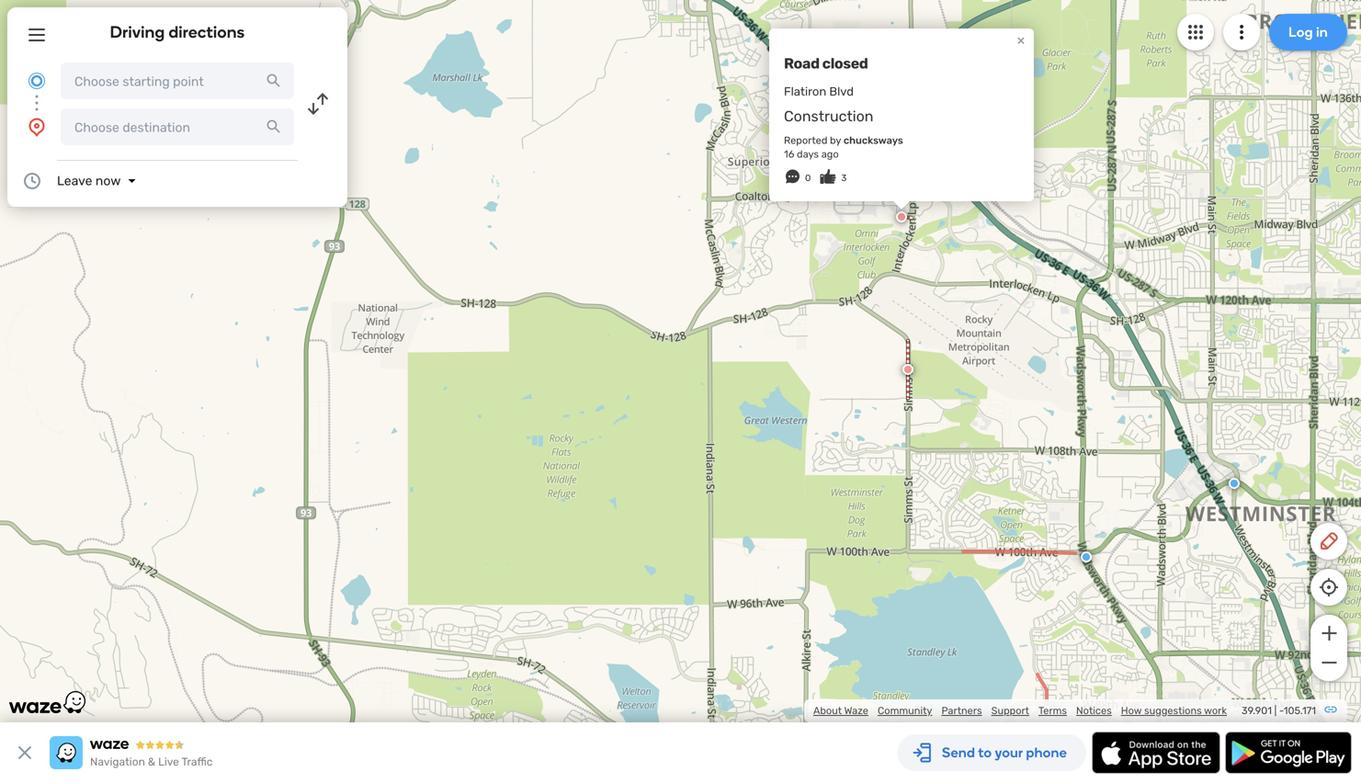 Task type: locate. For each thing, give the bounding box(es) containing it.
driving
[[110, 22, 165, 42]]

39.901 | -105.171
[[1242, 705, 1317, 717]]

105.171
[[1284, 705, 1317, 717]]

road closed image
[[903, 364, 914, 375]]

notices
[[1077, 705, 1112, 717]]

about
[[814, 705, 842, 717]]

directions
[[169, 22, 245, 42]]

partners link
[[942, 705, 983, 717]]

|
[[1275, 705, 1277, 717]]

clock image
[[21, 170, 43, 192]]

navigation
[[90, 756, 145, 769]]

leave now
[[57, 173, 121, 188]]

0 horizontal spatial police image
[[1081, 552, 1092, 563]]

police image
[[1229, 478, 1240, 489], [1081, 552, 1092, 563]]

community
[[878, 705, 933, 717]]

leave
[[57, 173, 92, 188]]

blvd
[[830, 84, 854, 99]]

how suggestions work link
[[1122, 705, 1227, 717]]

39.901
[[1242, 705, 1272, 717]]

now
[[96, 173, 121, 188]]

zoom out image
[[1318, 652, 1341, 674]]

road
[[784, 55, 820, 72]]

partners
[[942, 705, 983, 717]]

0
[[805, 172, 811, 183]]

-
[[1280, 705, 1284, 717]]

×
[[1017, 31, 1026, 49]]

terms link
[[1039, 705, 1068, 717]]

1 vertical spatial police image
[[1081, 552, 1092, 563]]

driving directions
[[110, 22, 245, 42]]

&
[[148, 756, 156, 769]]

current location image
[[26, 70, 48, 92]]

traffic
[[182, 756, 213, 769]]

× link
[[1013, 31, 1030, 49]]

notices link
[[1077, 705, 1112, 717]]

terms
[[1039, 705, 1068, 717]]

flatiron
[[784, 84, 827, 99]]

1 horizontal spatial police image
[[1229, 478, 1240, 489]]

community link
[[878, 705, 933, 717]]



Task type: vqa. For each thing, say whether or not it's contained in the screenshot.
AGO at the right of the page
yes



Task type: describe. For each thing, give the bounding box(es) containing it.
pencil image
[[1318, 531, 1341, 553]]

by
[[830, 134, 841, 147]]

suggestions
[[1145, 705, 1202, 717]]

reported
[[784, 134, 828, 147]]

Choose starting point text field
[[61, 63, 294, 99]]

waze
[[845, 705, 869, 717]]

live
[[158, 756, 179, 769]]

ago
[[822, 148, 839, 160]]

support link
[[992, 705, 1030, 717]]

how
[[1122, 705, 1142, 717]]

x image
[[14, 742, 36, 764]]

link image
[[1324, 702, 1339, 717]]

closed
[[823, 55, 868, 72]]

construction
[[784, 108, 874, 125]]

16
[[784, 148, 795, 160]]

support
[[992, 705, 1030, 717]]

work
[[1205, 705, 1227, 717]]

about waze community partners support terms notices how suggestions work
[[814, 705, 1227, 717]]

location image
[[26, 116, 48, 138]]

Choose destination text field
[[61, 108, 294, 145]]

chucksways
[[844, 134, 904, 147]]

0 vertical spatial police image
[[1229, 478, 1240, 489]]

about waze link
[[814, 705, 869, 717]]

flatiron blvd construction reported by chucksways 16 days ago
[[784, 84, 904, 160]]

zoom in image
[[1318, 622, 1341, 645]]

navigation & live traffic
[[90, 756, 213, 769]]

road closed
[[784, 55, 868, 72]]

days
[[797, 148, 819, 160]]

3
[[842, 172, 847, 183]]



